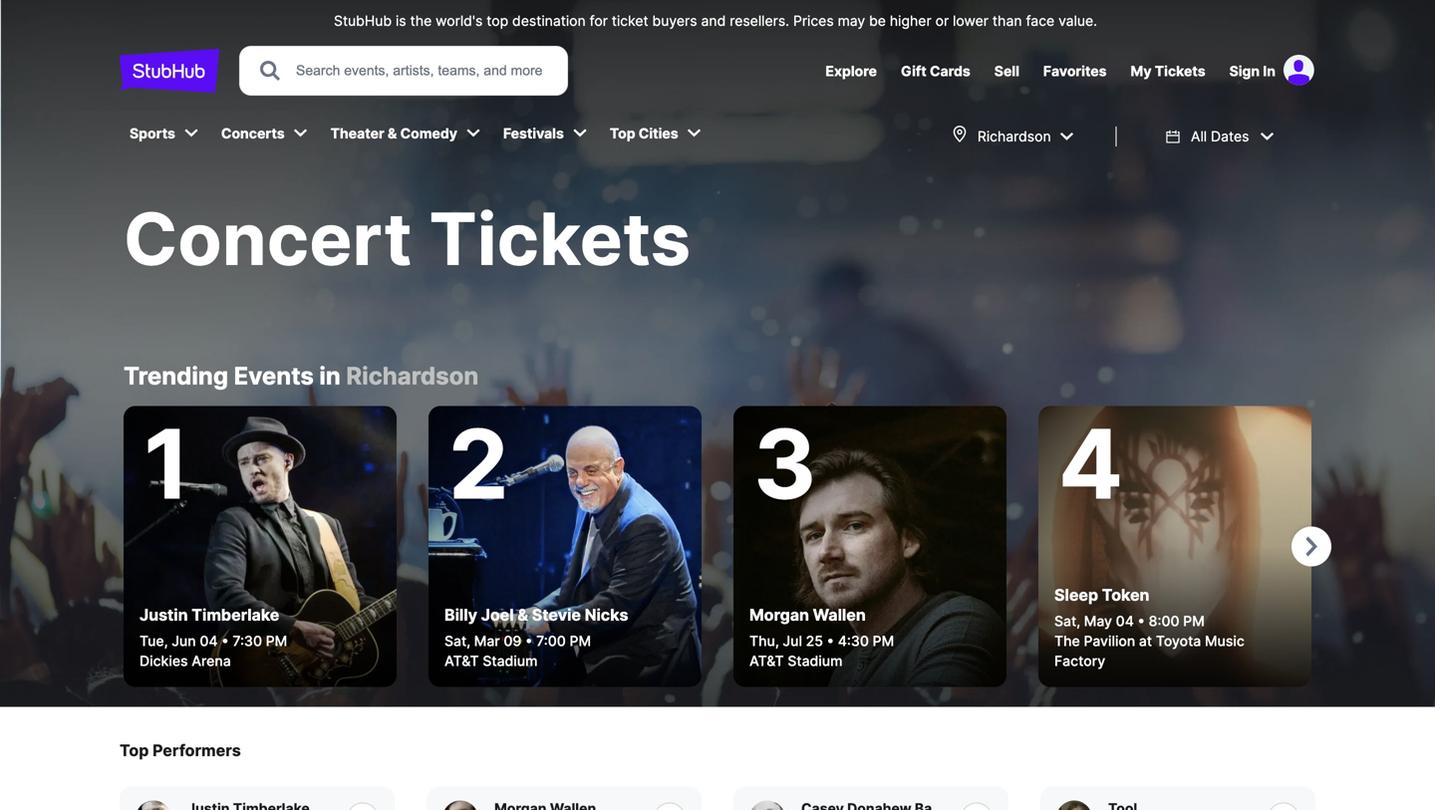 Task type: describe. For each thing, give the bounding box(es) containing it.
my
[[1131, 63, 1152, 80]]

higher
[[890, 12, 932, 29]]

sleep
[[1055, 586, 1099, 605]]

concert tickets
[[124, 195, 691, 283]]

7:30
[[233, 633, 262, 650]]

top cities link
[[600, 112, 687, 156]]

explore
[[826, 63, 877, 80]]

or
[[936, 12, 949, 29]]

value.
[[1059, 12, 1098, 29]]

sell
[[995, 63, 1020, 80]]

comedy
[[400, 125, 458, 142]]

top performers
[[120, 741, 241, 761]]

performers
[[153, 741, 241, 761]]

face
[[1027, 12, 1055, 29]]

trending events in
[[124, 361, 341, 391]]

buyers
[[653, 12, 698, 29]]

sign
[[1230, 63, 1261, 80]]

sell link
[[995, 63, 1020, 80]]

& inside theater & comedy link
[[388, 125, 397, 142]]

2
[[449, 406, 509, 522]]

all dates
[[1192, 128, 1250, 145]]

factory
[[1055, 653, 1106, 670]]

sign in link
[[1230, 63, 1276, 80]]

destination
[[513, 12, 586, 29]]

morgan
[[750, 606, 810, 625]]

token
[[1103, 586, 1150, 605]]

arena
[[192, 653, 231, 670]]

pm inside billy joel & stevie nicks sat, mar 09 • 7:00 pm at&t stadium
[[570, 633, 591, 650]]

dickies
[[140, 653, 188, 670]]

the
[[1055, 633, 1081, 650]]

stubhub is the world's top destination for ticket buyers and resellers. prices may be higher or lower than face value.
[[334, 12, 1098, 29]]

top
[[487, 12, 509, 29]]

joel
[[481, 606, 514, 625]]

sports link
[[120, 112, 183, 156]]

my tickets
[[1131, 63, 1206, 80]]

is
[[396, 12, 406, 29]]

billy joel & stevie nicks sat, mar 09 • 7:00 pm at&t stadium
[[445, 606, 629, 670]]

morgan wallen thu, jul 25 • 4:30 pm at&t stadium
[[750, 606, 895, 670]]

my tickets link
[[1131, 63, 1206, 80]]

gift cards
[[901, 63, 971, 80]]

sign in
[[1230, 63, 1276, 80]]

sat, inside billy joel & stevie nicks sat, mar 09 • 7:00 pm at&t stadium
[[445, 633, 471, 650]]

sports
[[130, 125, 175, 142]]

wallen
[[813, 606, 866, 625]]

may
[[1085, 613, 1113, 630]]

festivals
[[504, 125, 564, 142]]

nicks
[[585, 606, 629, 625]]

concert
[[124, 195, 412, 283]]

top for top cities
[[610, 125, 636, 142]]

lower
[[953, 12, 989, 29]]

at&t inside billy joel & stevie nicks sat, mar 09 • 7:00 pm at&t stadium
[[445, 653, 479, 670]]

prices
[[794, 12, 834, 29]]

stevie
[[532, 606, 581, 625]]

mar
[[474, 633, 500, 650]]

pm for 1
[[266, 633, 287, 650]]

pavilion
[[1084, 633, 1136, 650]]

theater & comedy link
[[321, 112, 466, 156]]

dates
[[1212, 128, 1250, 145]]

jun
[[172, 633, 196, 650]]

justin timberlake tue, jun 04 • 7:30 pm dickies arena
[[140, 606, 287, 670]]

gift cards link
[[901, 63, 971, 80]]

festivals link
[[494, 112, 572, 156]]

pm for 4
[[1184, 613, 1205, 630]]

justin
[[140, 606, 188, 625]]

richardson
[[978, 128, 1052, 145]]



Task type: vqa. For each thing, say whether or not it's contained in the screenshot.
PM in Sleep Token Sat, May 04 • 8:00 PM The Pavilion at Toyota Music Factory
yes



Task type: locate. For each thing, give the bounding box(es) containing it.
toyota
[[1157, 633, 1202, 650]]

04
[[1116, 613, 1135, 630], [200, 633, 218, 650]]

0 vertical spatial top
[[610, 125, 636, 142]]

ticket
[[612, 12, 649, 29]]

• inside billy joel & stevie nicks sat, mar 09 • 7:00 pm at&t stadium
[[526, 633, 533, 650]]

pm
[[1184, 613, 1205, 630], [266, 633, 287, 650], [570, 633, 591, 650], [873, 633, 895, 650]]

• right 25
[[827, 633, 835, 650]]

1 horizontal spatial tickets
[[1156, 63, 1206, 80]]

Search events, artists, teams, and more field
[[294, 60, 549, 82]]

stadium down 09
[[483, 653, 538, 670]]

may
[[838, 12, 866, 29]]

1 horizontal spatial top
[[610, 125, 636, 142]]

favorites
[[1044, 63, 1107, 80]]

pm right 7:30
[[266, 633, 287, 650]]

top left cities at the top left of page
[[610, 125, 636, 142]]

stadium
[[483, 653, 538, 670], [788, 653, 843, 670]]

sat, down billy
[[445, 633, 471, 650]]

at&t down the mar
[[445, 653, 479, 670]]

concerts
[[221, 125, 285, 142]]

pm up toyota
[[1184, 613, 1205, 630]]

events
[[234, 361, 314, 391]]

trending
[[124, 361, 228, 391]]

• up the at
[[1138, 613, 1146, 630]]

tickets
[[1156, 63, 1206, 80], [429, 195, 691, 283]]

1 horizontal spatial sat,
[[1055, 613, 1081, 630]]

& right joel
[[518, 606, 529, 625]]

at
[[1140, 633, 1153, 650]]

sat, inside sleep token sat, may 04 • 8:00 pm the pavilion at toyota music factory
[[1055, 613, 1081, 630]]

cards
[[930, 63, 971, 80]]

theater
[[331, 125, 385, 142]]

stubhub image
[[120, 46, 219, 96]]

and
[[702, 12, 726, 29]]

cities
[[639, 125, 679, 142]]

pm inside justin timberlake tue, jun 04 • 7:30 pm dickies arena
[[266, 633, 287, 650]]

at&t inside morgan wallen thu, jul 25 • 4:30 pm at&t stadium
[[750, 653, 784, 670]]

0 horizontal spatial &
[[388, 125, 397, 142]]

&
[[388, 125, 397, 142], [518, 606, 529, 625]]

• for 1
[[222, 633, 229, 650]]

concerts link
[[211, 112, 293, 156]]

09
[[504, 633, 522, 650]]

pm right 7:00
[[570, 633, 591, 650]]

explore link
[[826, 63, 877, 80]]

04 up arena
[[200, 633, 218, 650]]

richardson button
[[917, 112, 1108, 162]]

1 vertical spatial &
[[518, 606, 529, 625]]

• inside morgan wallen thu, jul 25 • 4:30 pm at&t stadium
[[827, 633, 835, 650]]

gift
[[901, 63, 927, 80]]

1 horizontal spatial stadium
[[788, 653, 843, 670]]

7:00
[[537, 633, 566, 650]]

the
[[410, 12, 432, 29]]

0 vertical spatial sat,
[[1055, 613, 1081, 630]]

• for 4
[[1138, 613, 1146, 630]]

top for top performers
[[120, 741, 149, 761]]

0 horizontal spatial top
[[120, 741, 149, 761]]

top left performers at the left bottom
[[120, 741, 149, 761]]

0 horizontal spatial tickets
[[429, 195, 691, 283]]

1 horizontal spatial &
[[518, 606, 529, 625]]

at&t
[[445, 653, 479, 670], [750, 653, 784, 670]]

be
[[870, 12, 886, 29]]

stadium down 25
[[788, 653, 843, 670]]

in
[[1264, 63, 1276, 80]]

resellers.
[[730, 12, 790, 29]]

1 vertical spatial sat,
[[445, 633, 471, 650]]

4
[[1059, 406, 1124, 522]]

0 horizontal spatial 04
[[200, 633, 218, 650]]

• for 3
[[827, 633, 835, 650]]

favorites link
[[1044, 63, 1107, 80]]

• inside justin timberlake tue, jun 04 • 7:30 pm dickies arena
[[222, 633, 229, 650]]

timberlake
[[192, 606, 280, 625]]

tue,
[[140, 633, 168, 650]]

thu,
[[750, 633, 780, 650]]

jul
[[783, 633, 803, 650]]

& right the 'theater'
[[388, 125, 397, 142]]

0 vertical spatial &
[[388, 125, 397, 142]]

2 at&t from the left
[[750, 653, 784, 670]]

2 stadium from the left
[[788, 653, 843, 670]]

sat,
[[1055, 613, 1081, 630], [445, 633, 471, 650]]

0 vertical spatial 04
[[1116, 613, 1135, 630]]

•
[[1138, 613, 1146, 630], [222, 633, 229, 650], [526, 633, 533, 650], [827, 633, 835, 650]]

04 inside sleep token sat, may 04 • 8:00 pm the pavilion at toyota music factory
[[1116, 613, 1135, 630]]

• right 09
[[526, 633, 533, 650]]

& inside billy joel & stevie nicks sat, mar 09 • 7:00 pm at&t stadium
[[518, 606, 529, 625]]

0 vertical spatial tickets
[[1156, 63, 1206, 80]]

all
[[1192, 128, 1208, 145]]

1 horizontal spatial at&t
[[750, 653, 784, 670]]

1 at&t from the left
[[445, 653, 479, 670]]

0 horizontal spatial at&t
[[445, 653, 479, 670]]

stadium inside billy joel & stevie nicks sat, mar 09 • 7:00 pm at&t stadium
[[483, 653, 538, 670]]

in
[[319, 361, 341, 391]]

top cities
[[610, 125, 679, 142]]

1
[[144, 406, 190, 522]]

than
[[993, 12, 1023, 29]]

pm right 4:30
[[873, 633, 895, 650]]

04 inside justin timberlake tue, jun 04 • 7:30 pm dickies arena
[[200, 633, 218, 650]]

4:30
[[838, 633, 869, 650]]

pm inside morgan wallen thu, jul 25 • 4:30 pm at&t stadium
[[873, 633, 895, 650]]

• left 7:30
[[222, 633, 229, 650]]

billy
[[445, 606, 478, 625]]

world's
[[436, 12, 483, 29]]

pm for 3
[[873, 633, 895, 650]]

25
[[806, 633, 824, 650]]

1 stadium from the left
[[483, 653, 538, 670]]

0 horizontal spatial stadium
[[483, 653, 538, 670]]

8:00
[[1149, 613, 1180, 630]]

tickets for my tickets
[[1156, 63, 1206, 80]]

sat, up the
[[1055, 613, 1081, 630]]

theater & comedy
[[331, 125, 458, 142]]

stadium inside morgan wallen thu, jul 25 • 4:30 pm at&t stadium
[[788, 653, 843, 670]]

1 vertical spatial 04
[[200, 633, 218, 650]]

04 for 4
[[1116, 613, 1135, 630]]

tickets for concert tickets
[[429, 195, 691, 283]]

stubhub
[[334, 12, 392, 29]]

• inside sleep token sat, may 04 • 8:00 pm the pavilion at toyota music factory
[[1138, 613, 1146, 630]]

04 for 1
[[200, 633, 218, 650]]

1 horizontal spatial 04
[[1116, 613, 1135, 630]]

pm inside sleep token sat, may 04 • 8:00 pm the pavilion at toyota music factory
[[1184, 613, 1205, 630]]

sleep token sat, may 04 • 8:00 pm the pavilion at toyota music factory
[[1055, 586, 1245, 670]]

for
[[590, 12, 608, 29]]

3
[[754, 406, 817, 522]]

1 vertical spatial top
[[120, 741, 149, 761]]

1 vertical spatial tickets
[[429, 195, 691, 283]]

at&t down thu,
[[750, 653, 784, 670]]

0 horizontal spatial sat,
[[445, 633, 471, 650]]

04 up 'pavilion'
[[1116, 613, 1135, 630]]



